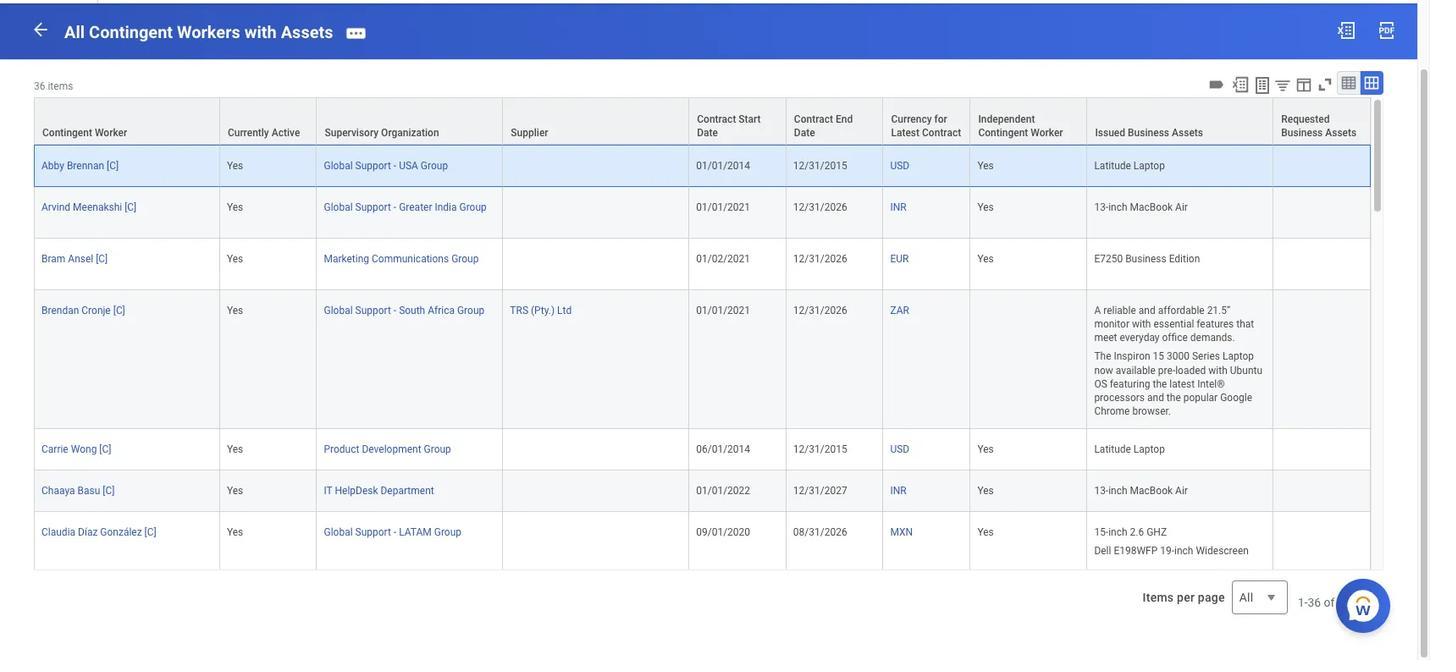 Task type: describe. For each thing, give the bounding box(es) containing it.
support for greater
[[355, 201, 391, 213]]

contract for contract start date
[[697, 113, 736, 125]]

12/31/2015 for 01/01/2014
[[794, 160, 848, 172]]

export to worksheets image
[[1253, 75, 1273, 95]]

communications
[[372, 253, 449, 265]]

india
[[435, 201, 457, 213]]

abby
[[42, 160, 64, 172]]

1-36 of 36 items
[[1298, 596, 1384, 610]]

the
[[1095, 351, 1112, 363]]

01/01/2021 for zar
[[696, 305, 751, 317]]

ghz
[[1147, 527, 1167, 539]]

monitor
[[1095, 319, 1130, 331]]

previous page image
[[30, 19, 51, 40]]

group right "usa"
[[421, 160, 448, 172]]

chrome
[[1095, 406, 1130, 417]]

0 vertical spatial items
[[48, 80, 73, 92]]

marketing communications group link
[[324, 250, 479, 265]]

01/01/2021 for inr
[[696, 201, 751, 213]]

organization
[[381, 127, 439, 139]]

12/31/2015 for 06/01/2014
[[794, 444, 848, 456]]

export to excel image
[[1232, 75, 1250, 94]]

row containing claudia díaz gonzález [c]
[[34, 512, 1371, 583]]

12/31/2027
[[794, 485, 848, 497]]

group right africa
[[457, 305, 485, 317]]

issued
[[1096, 127, 1126, 139]]

contingent worker
[[42, 127, 127, 139]]

2.6
[[1130, 527, 1145, 539]]

latest
[[1170, 378, 1195, 390]]

inr link for 12/31/2027
[[891, 482, 907, 497]]

contract start date button
[[690, 98, 786, 144]]

chaaya basu [c] link
[[42, 482, 115, 497]]

a reliable and affordable 21.5" monitor with essential features that meet everyday office demands. element
[[1095, 302, 1255, 344]]

chaaya
[[42, 485, 75, 497]]

view printable version (pdf) image
[[1377, 20, 1398, 41]]

claudia díaz gonzález [c] link
[[42, 523, 156, 539]]

contract inside currency for latest contract
[[922, 127, 962, 139]]

- for south
[[394, 305, 397, 317]]

all contingent workers with assets
[[64, 22, 333, 42]]

díaz
[[78, 527, 98, 539]]

all contingent workers with assets link
[[64, 22, 333, 42]]

end
[[836, 113, 853, 125]]

usa
[[399, 160, 418, 172]]

page
[[1198, 591, 1225, 605]]

that
[[1237, 319, 1255, 331]]

global support - south africa group
[[324, 305, 485, 317]]

independent
[[979, 113, 1035, 125]]

usd for 01/01/2014
[[891, 160, 910, 172]]

brendan cronje [c]
[[42, 305, 125, 317]]

row containing brendan cronje [c]
[[34, 291, 1371, 429]]

row containing contract start date
[[34, 97, 1371, 145]]

featuring
[[1110, 378, 1151, 390]]

- for greater
[[394, 201, 397, 213]]

row containing abby brennan [c]
[[34, 145, 1371, 187]]

department
[[381, 485, 434, 497]]

contingent for independent
[[979, 127, 1029, 139]]

requested business assets button
[[1274, 98, 1371, 144]]

group right india
[[460, 201, 487, 213]]

it
[[324, 485, 332, 497]]

row containing carrie wong [c]
[[34, 429, 1371, 471]]

items per page element
[[1141, 571, 1288, 625]]

13-inch macbook air element for 12/31/2027
[[1095, 482, 1188, 497]]

currently active
[[228, 127, 300, 139]]

items
[[1143, 591, 1174, 605]]

with inside 'a reliable and affordable 21.5" monitor with essential features that meet everyday office demands.'
[[1132, 319, 1152, 331]]

macbook for 12/31/2027
[[1130, 485, 1173, 497]]

dell e198wfp 19-inch widescreen
[[1095, 546, 1249, 557]]

2 latitude laptop element from the top
[[1095, 440, 1165, 456]]

usd link for 06/01/2014
[[891, 440, 910, 456]]

laptop inside the inspiron 15 3000 series laptop now available pre-loaded with ubuntu os featuring the latest intel® processors and the popular google chrome browser.
[[1223, 351, 1255, 363]]

contract for contract end date
[[794, 113, 833, 125]]

row containing arvind meenakshi [c]
[[34, 187, 1371, 239]]

ltd
[[557, 305, 572, 317]]

africa
[[428, 305, 455, 317]]

e7250 business edition element
[[1095, 250, 1201, 265]]

2 vertical spatial laptop
[[1134, 444, 1165, 456]]

0 vertical spatial the
[[1153, 378, 1168, 390]]

contract start date
[[697, 113, 761, 139]]

expand table image
[[1364, 74, 1381, 91]]

click to view/edit grid preferences image
[[1295, 75, 1314, 94]]

items selected list for mxn
[[1095, 523, 1267, 572]]

ansel
[[68, 253, 93, 265]]

inr for 12/31/2027
[[891, 485, 907, 497]]

bram ansel [c] link
[[42, 250, 108, 265]]

browser.
[[1133, 406, 1172, 417]]

trs (pty.) ltd
[[510, 305, 572, 317]]

eur link
[[891, 250, 909, 265]]

inspiron
[[1114, 351, 1151, 363]]

supervisory organization
[[325, 127, 439, 139]]

the inspiron 15 3000 series laptop now available pre-loaded with ubuntu os featuring the latest intel® processors and the popular google chrome browser. element
[[1095, 348, 1263, 417]]

export to excel image
[[1337, 20, 1357, 41]]

it helpdesk department
[[324, 485, 434, 497]]

business for issued
[[1128, 127, 1170, 139]]

active
[[272, 127, 300, 139]]

air for 12/31/2026
[[1176, 201, 1188, 213]]

marketing
[[324, 253, 369, 265]]

21.5"
[[1208, 305, 1231, 317]]

worker inside independent contingent worker
[[1031, 127, 1064, 139]]

support for south
[[355, 305, 391, 317]]

a
[[1095, 305, 1101, 317]]

latam
[[399, 527, 432, 539]]

global support - greater india group link
[[324, 198, 487, 213]]

select to filter grid data image
[[1274, 76, 1293, 94]]

of
[[1324, 596, 1335, 610]]

tag image
[[1208, 75, 1227, 94]]

fullscreen image
[[1316, 75, 1335, 94]]

contract end date button
[[787, 98, 883, 144]]

a reliable and affordable 21.5" monitor with essential features that meet everyday office demands.
[[1095, 305, 1255, 344]]

13-inch macbook air for 12/31/2026
[[1095, 201, 1188, 213]]

01/01/2022
[[696, 485, 751, 497]]

independent contingent worker
[[979, 113, 1064, 139]]

meenakshi
[[73, 201, 122, 213]]

reliable
[[1104, 305, 1137, 317]]

all
[[64, 22, 85, 42]]

pre-
[[1159, 365, 1176, 377]]

development
[[362, 444, 421, 456]]

contingent worker button
[[35, 98, 219, 144]]

15-inch 2.6 ghz element
[[1095, 523, 1167, 539]]

with inside the inspiron 15 3000 series laptop now available pre-loaded with ubuntu os featuring the latest intel® processors and the popular google chrome browser.
[[1209, 365, 1228, 377]]

15
[[1153, 351, 1165, 363]]

(pty.)
[[531, 305, 555, 317]]

row containing chaaya basu [c]
[[34, 471, 1371, 512]]

usd for 06/01/2014
[[891, 444, 910, 456]]

- for latam
[[394, 527, 397, 539]]

product
[[324, 444, 360, 456]]

inr for 12/31/2026
[[891, 201, 907, 213]]

dell e198wfp 19-inch widescreen element
[[1095, 542, 1249, 557]]

ubuntu
[[1231, 365, 1263, 377]]

brendan cronje [c] link
[[42, 302, 125, 317]]

inch up 15-inch 2.6 ghz element
[[1109, 485, 1128, 497]]

inch left "2.6"
[[1109, 527, 1128, 539]]

greater
[[399, 201, 432, 213]]

assets for requested business assets
[[1326, 127, 1357, 139]]

global for global support - latam group
[[324, 527, 353, 539]]

0 horizontal spatial assets
[[281, 22, 333, 42]]

business for e7250
[[1126, 253, 1167, 265]]

[c] for carrie wong [c]
[[99, 444, 111, 456]]

the inspiron 15 3000 series laptop now available pre-loaded with ubuntu os featuring the latest intel® processors and the popular google chrome browser.
[[1095, 351, 1263, 417]]

marketing communications group
[[324, 253, 479, 265]]

1 horizontal spatial 36
[[1308, 596, 1322, 610]]

currently active button
[[220, 98, 316, 144]]

0 horizontal spatial with
[[245, 22, 277, 42]]



Task type: vqa. For each thing, say whether or not it's contained in the screenshot.
third avatar from the bottom
no



Task type: locate. For each thing, give the bounding box(es) containing it.
air for 12/31/2027
[[1176, 485, 1188, 497]]

business for requested
[[1282, 127, 1323, 139]]

office
[[1163, 332, 1188, 344]]

1 vertical spatial air
[[1176, 485, 1188, 497]]

e198wfp
[[1114, 546, 1158, 557]]

latitude laptop element down issued at the top of the page
[[1095, 157, 1165, 172]]

and inside 'a reliable and affordable 21.5" monitor with essential features that meet everyday office demands.'
[[1139, 305, 1156, 317]]

contract inside contract end date
[[794, 113, 833, 125]]

cell
[[1274, 145, 1371, 187], [1274, 187, 1371, 239], [503, 239, 690, 291], [1274, 239, 1371, 291], [971, 291, 1088, 429], [1274, 291, 1371, 429], [503, 429, 690, 471], [1274, 429, 1371, 471], [503, 471, 690, 512], [1274, 471, 1371, 512], [503, 512, 690, 583], [1274, 512, 1371, 583]]

laptop down issued business assets
[[1134, 160, 1165, 172]]

os
[[1095, 378, 1108, 390]]

13-inch macbook air for 12/31/2027
[[1095, 485, 1188, 497]]

1 vertical spatial usd link
[[891, 440, 910, 456]]

dell
[[1095, 546, 1112, 557]]

0 vertical spatial 12/31/2015
[[794, 160, 848, 172]]

macbook up e7250 business edition element
[[1130, 201, 1173, 213]]

1 macbook from the top
[[1130, 201, 1173, 213]]

toolbar inside all contingent workers with assets main content
[[1205, 71, 1384, 97]]

macbook up ghz
[[1130, 485, 1173, 497]]

7 row from the top
[[34, 471, 1371, 512]]

1 vertical spatial latitude laptop element
[[1095, 440, 1165, 456]]

support down supervisory organization
[[355, 160, 391, 172]]

0 vertical spatial inr link
[[891, 198, 907, 213]]

2 13-inch macbook air from the top
[[1095, 485, 1188, 497]]

4 global from the top
[[324, 527, 353, 539]]

arvind meenakshi [c] link
[[42, 198, 137, 213]]

0 vertical spatial inr
[[891, 201, 907, 213]]

2 usd link from the top
[[891, 440, 910, 456]]

inr up mxn link
[[891, 485, 907, 497]]

1 vertical spatial 13-inch macbook air element
[[1095, 482, 1188, 497]]

global down it
[[324, 527, 353, 539]]

3 12/31/2026 from the top
[[794, 305, 848, 317]]

contract down for
[[922, 127, 962, 139]]

[c] right basu
[[103, 485, 115, 497]]

inch left the widescreen on the right of the page
[[1175, 546, 1194, 557]]

0 vertical spatial air
[[1176, 201, 1188, 213]]

12/31/2015 up 12/31/2027
[[794, 444, 848, 456]]

13- up 15-
[[1095, 485, 1109, 497]]

global support - latam group
[[324, 527, 462, 539]]

assets inside requested business assets
[[1326, 127, 1357, 139]]

latitude laptop down issued at the top of the page
[[1095, 160, 1165, 172]]

0 vertical spatial latitude laptop
[[1095, 160, 1165, 172]]

latitude down the chrome
[[1095, 444, 1132, 456]]

1 13-inch macbook air element from the top
[[1095, 198, 1188, 213]]

0 vertical spatial laptop
[[1134, 160, 1165, 172]]

0 horizontal spatial date
[[697, 127, 718, 139]]

1 horizontal spatial with
[[1132, 319, 1152, 331]]

arvind meenakshi [c]
[[42, 201, 137, 213]]

1 support from the top
[[355, 160, 391, 172]]

0 horizontal spatial worker
[[95, 127, 127, 139]]

2 - from the top
[[394, 201, 397, 213]]

row containing bram ansel [c]
[[34, 239, 1371, 291]]

1 usd link from the top
[[891, 157, 910, 172]]

meet
[[1095, 332, 1118, 344]]

inr link for 12/31/2026
[[891, 198, 907, 213]]

2 vertical spatial with
[[1209, 365, 1228, 377]]

[c] right cronje
[[113, 305, 125, 317]]

1 vertical spatial 13-
[[1095, 485, 1109, 497]]

13- up e7250
[[1095, 201, 1109, 213]]

global down supervisory
[[324, 160, 353, 172]]

5 row from the top
[[34, 291, 1371, 429]]

0 vertical spatial latitude
[[1095, 160, 1132, 172]]

1 vertical spatial laptop
[[1223, 351, 1255, 363]]

1 horizontal spatial date
[[794, 127, 815, 139]]

air up edition
[[1176, 201, 1188, 213]]

2 date from the left
[[794, 127, 815, 139]]

row
[[34, 97, 1371, 145], [34, 145, 1371, 187], [34, 187, 1371, 239], [34, 239, 1371, 291], [34, 291, 1371, 429], [34, 429, 1371, 471], [34, 471, 1371, 512], [34, 512, 1371, 583]]

1 vertical spatial 12/31/2026
[[794, 253, 848, 265]]

2 inr from the top
[[891, 485, 907, 497]]

6 row from the top
[[34, 429, 1371, 471]]

contingent up abby brennan [c] link
[[42, 127, 92, 139]]

1 12/31/2026 from the top
[[794, 201, 848, 213]]

1 vertical spatial and
[[1148, 392, 1165, 404]]

series
[[1193, 351, 1221, 363]]

1 vertical spatial inr
[[891, 485, 907, 497]]

global for global support - greater india group
[[324, 201, 353, 213]]

2 support from the top
[[355, 201, 391, 213]]

basu
[[77, 485, 100, 497]]

group right latam
[[434, 527, 462, 539]]

latitude
[[1095, 160, 1132, 172], [1095, 444, 1132, 456]]

carrie wong [c] link
[[42, 440, 111, 456]]

12/31/2015 down contract end date
[[794, 160, 848, 172]]

1-36 of 36 items status
[[1298, 594, 1384, 611]]

15-
[[1095, 527, 1109, 539]]

support for usa
[[355, 160, 391, 172]]

inch up e7250
[[1109, 201, 1128, 213]]

support for latam
[[355, 527, 391, 539]]

items selected list containing 15-inch 2.6 ghz
[[1095, 523, 1267, 572]]

- left greater
[[394, 201, 397, 213]]

1 items selected list from the top
[[1095, 302, 1267, 418]]

latitude laptop
[[1095, 160, 1165, 172], [1095, 444, 1165, 456]]

1 vertical spatial items
[[1355, 596, 1384, 610]]

1 horizontal spatial contract
[[794, 113, 833, 125]]

date inside contract end date
[[794, 127, 815, 139]]

2 items selected list from the top
[[1095, 523, 1267, 572]]

supplier
[[511, 127, 549, 139]]

0 horizontal spatial 36
[[34, 80, 45, 92]]

1 worker from the left
[[95, 127, 127, 139]]

2 row from the top
[[34, 145, 1371, 187]]

all contingent workers with assets main content
[[0, 3, 1418, 661]]

bram ansel [c]
[[42, 253, 108, 265]]

the down pre-
[[1153, 378, 1168, 390]]

1 vertical spatial 13-inch macbook air
[[1095, 485, 1188, 497]]

36 down 'previous page' image
[[34, 80, 45, 92]]

[c] right ansel
[[96, 253, 108, 265]]

1 vertical spatial 01/01/2021
[[696, 305, 751, 317]]

1 vertical spatial 12/31/2015
[[794, 444, 848, 456]]

chaaya basu [c]
[[42, 485, 115, 497]]

2 01/01/2021 from the top
[[696, 305, 751, 317]]

global down marketing at the left top of page
[[324, 305, 353, 317]]

it helpdesk department link
[[324, 482, 434, 497]]

cronje
[[82, 305, 111, 317]]

2 13- from the top
[[1095, 485, 1109, 497]]

0 horizontal spatial items
[[48, 80, 73, 92]]

2 horizontal spatial 36
[[1338, 596, 1352, 610]]

1 latitude laptop from the top
[[1095, 160, 1165, 172]]

usd link for 01/01/2014
[[891, 157, 910, 172]]

latitude down issued at the top of the page
[[1095, 160, 1132, 172]]

13-inch macbook air element
[[1095, 198, 1188, 213], [1095, 482, 1188, 497]]

with
[[245, 22, 277, 42], [1132, 319, 1152, 331], [1209, 365, 1228, 377]]

2 worker from the left
[[1031, 127, 1064, 139]]

12/31/2026 for inr
[[794, 201, 848, 213]]

date inside contract start date
[[697, 127, 718, 139]]

and
[[1139, 305, 1156, 317], [1148, 392, 1165, 404]]

contract left start
[[697, 113, 736, 125]]

group right communications
[[452, 253, 479, 265]]

1 vertical spatial the
[[1167, 392, 1181, 404]]

zar
[[891, 305, 910, 317]]

contract end date
[[794, 113, 853, 139]]

global up marketing at the left top of page
[[324, 201, 353, 213]]

15-inch 2.6 ghz
[[1095, 527, 1167, 539]]

global support - south africa group link
[[324, 302, 485, 317]]

[c] right the 'brennan'
[[107, 160, 119, 172]]

laptop down browser.
[[1134, 444, 1165, 456]]

36 left the of
[[1308, 596, 1322, 610]]

1 inr link from the top
[[891, 198, 907, 213]]

13-inch macbook air up e7250 business edition element
[[1095, 201, 1188, 213]]

19-
[[1161, 546, 1175, 557]]

date for contract start date
[[697, 127, 718, 139]]

2 global from the top
[[324, 201, 353, 213]]

1 vertical spatial latitude laptop
[[1095, 444, 1165, 456]]

usd link up mxn link
[[891, 440, 910, 456]]

currency for latest contract
[[891, 113, 962, 139]]

0 vertical spatial usd
[[891, 160, 910, 172]]

1 12/31/2015 from the top
[[794, 160, 848, 172]]

currently
[[228, 127, 269, 139]]

contract inside contract start date
[[697, 113, 736, 125]]

date right contract start date popup button
[[794, 127, 815, 139]]

brendan
[[42, 305, 79, 317]]

1 inr from the top
[[891, 201, 907, 213]]

date
[[697, 127, 718, 139], [794, 127, 815, 139]]

[c] for brendan cronje [c]
[[113, 305, 125, 317]]

inr up eur "link"
[[891, 201, 907, 213]]

demands.
[[1191, 332, 1236, 344]]

2 12/31/2026 from the top
[[794, 253, 848, 265]]

items inside status
[[1355, 596, 1384, 610]]

currency for latest contract button
[[884, 98, 970, 144]]

0 vertical spatial 13-inch macbook air element
[[1095, 198, 1188, 213]]

4 support from the top
[[355, 527, 391, 539]]

08/31/2026
[[794, 527, 848, 539]]

01/01/2021 down 01/01/2014
[[696, 201, 751, 213]]

items up contingent worker
[[48, 80, 73, 92]]

latitude laptop element
[[1095, 157, 1165, 172], [1095, 440, 1165, 456]]

yes
[[227, 160, 243, 172], [978, 160, 994, 172], [227, 201, 243, 213], [978, 201, 994, 213], [227, 253, 243, 265], [978, 253, 994, 265], [227, 305, 243, 317], [227, 444, 243, 456], [978, 444, 994, 456], [227, 485, 243, 497], [978, 485, 994, 497], [227, 527, 243, 539], [978, 527, 994, 539]]

1 horizontal spatial worker
[[1031, 127, 1064, 139]]

- left south
[[394, 305, 397, 317]]

1 13- from the top
[[1095, 201, 1109, 213]]

2 horizontal spatial contract
[[922, 127, 962, 139]]

09/01/2020
[[696, 527, 751, 539]]

1 01/01/2021 from the top
[[696, 201, 751, 213]]

1 global from the top
[[324, 160, 353, 172]]

air up dell e198wfp 19-inch widescreen element
[[1176, 485, 1188, 497]]

air
[[1176, 201, 1188, 213], [1176, 485, 1188, 497]]

2 horizontal spatial assets
[[1326, 127, 1357, 139]]

business inside requested business assets
[[1282, 127, 1323, 139]]

date up 01/01/2014
[[697, 127, 718, 139]]

[c] right meenakshi
[[125, 201, 137, 213]]

claudia díaz gonzález [c]
[[42, 527, 156, 539]]

1 row from the top
[[34, 97, 1371, 145]]

worker
[[95, 127, 127, 139], [1031, 127, 1064, 139]]

8 row from the top
[[34, 512, 1371, 583]]

2 horizontal spatial with
[[1209, 365, 1228, 377]]

independent contingent worker button
[[971, 98, 1087, 144]]

abby brennan [c]
[[42, 160, 119, 172]]

with right workers
[[245, 22, 277, 42]]

4 row from the top
[[34, 239, 1371, 291]]

usd down latest
[[891, 160, 910, 172]]

affordable
[[1159, 305, 1205, 317]]

south
[[399, 305, 425, 317]]

1 date from the left
[[697, 127, 718, 139]]

0 vertical spatial 13-inch macbook air
[[1095, 201, 1188, 213]]

contingent for all
[[89, 22, 173, 42]]

0 vertical spatial 13-
[[1095, 201, 1109, 213]]

available
[[1116, 365, 1156, 377]]

3 - from the top
[[394, 305, 397, 317]]

1 vertical spatial usd
[[891, 444, 910, 456]]

contract
[[697, 113, 736, 125], [794, 113, 833, 125], [922, 127, 962, 139]]

everyday
[[1120, 332, 1160, 344]]

12/31/2026 down contract end date
[[794, 201, 848, 213]]

3 support from the top
[[355, 305, 391, 317]]

13-inch macbook air element up 15-inch 2.6 ghz element
[[1095, 482, 1188, 497]]

[c] for bram ansel [c]
[[96, 253, 108, 265]]

2 inr link from the top
[[891, 482, 907, 497]]

date for contract end date
[[794, 127, 815, 139]]

0 vertical spatial with
[[245, 22, 277, 42]]

table image
[[1341, 74, 1358, 91]]

- for usa
[[394, 160, 397, 172]]

1 vertical spatial with
[[1132, 319, 1152, 331]]

[c] for arvind meenakshi [c]
[[125, 201, 137, 213]]

and inside the inspiron 15 3000 series laptop now available pre-loaded with ubuntu os featuring the latest intel® processors and the popular google chrome browser.
[[1148, 392, 1165, 404]]

items selected list for zar
[[1095, 302, 1267, 418]]

e7250
[[1095, 253, 1123, 265]]

[c] for abby brennan [c]
[[107, 160, 119, 172]]

items selected list
[[1095, 302, 1267, 418], [1095, 523, 1267, 572]]

1 vertical spatial latitude
[[1095, 444, 1132, 456]]

13-inch macbook air up 15-inch 2.6 ghz element
[[1095, 485, 1188, 497]]

support left south
[[355, 305, 391, 317]]

- left "usa"
[[394, 160, 397, 172]]

brennan
[[67, 160, 104, 172]]

laptop
[[1134, 160, 1165, 172], [1223, 351, 1255, 363], [1134, 444, 1165, 456]]

12/31/2026 left zar
[[794, 305, 848, 317]]

0 horizontal spatial contract
[[697, 113, 736, 125]]

12/31/2026 for eur
[[794, 253, 848, 265]]

and right reliable
[[1139, 305, 1156, 317]]

0 vertical spatial 01/01/2021
[[696, 201, 751, 213]]

0 vertical spatial latitude laptop element
[[1095, 157, 1165, 172]]

mxn link
[[891, 523, 913, 539]]

business down requested on the right of page
[[1282, 127, 1323, 139]]

1 vertical spatial macbook
[[1130, 485, 1173, 497]]

1 air from the top
[[1176, 201, 1188, 213]]

inr link
[[891, 198, 907, 213], [891, 482, 907, 497]]

widescreen
[[1196, 546, 1249, 557]]

worker up the 'brennan'
[[95, 127, 127, 139]]

business right issued at the top of the page
[[1128, 127, 1170, 139]]

- left latam
[[394, 527, 397, 539]]

contingent right all
[[89, 22, 173, 42]]

items right the of
[[1355, 596, 1384, 610]]

[c] right gonzález
[[145, 527, 156, 539]]

[c] right "wong"
[[99, 444, 111, 456]]

1 - from the top
[[394, 160, 397, 172]]

0 vertical spatial and
[[1139, 305, 1156, 317]]

0 vertical spatial items selected list
[[1095, 302, 1267, 418]]

currency
[[891, 113, 932, 125]]

group right development
[[424, 444, 451, 456]]

2 macbook from the top
[[1130, 485, 1173, 497]]

contract left 'end' on the right
[[794, 113, 833, 125]]

assets inside the issued business assets popup button
[[1172, 127, 1204, 139]]

support left greater
[[355, 201, 391, 213]]

1 13-inch macbook air from the top
[[1095, 201, 1188, 213]]

01/01/2021
[[696, 201, 751, 213], [696, 305, 751, 317]]

[c] for chaaya basu [c]
[[103, 485, 115, 497]]

claudia
[[42, 527, 75, 539]]

inch
[[1109, 201, 1128, 213], [1109, 485, 1128, 497], [1109, 527, 1128, 539], [1175, 546, 1194, 557]]

global for global support - usa group
[[324, 160, 353, 172]]

01/01/2014
[[696, 160, 751, 172]]

issued business assets
[[1096, 127, 1204, 139]]

2 usd from the top
[[891, 444, 910, 456]]

1 vertical spatial inr link
[[891, 482, 907, 497]]

trs (pty.) ltd link
[[510, 302, 572, 317]]

1 latitude laptop element from the top
[[1095, 157, 1165, 172]]

latitude laptop down the chrome
[[1095, 444, 1165, 456]]

with up everyday on the right of the page
[[1132, 319, 1152, 331]]

0 vertical spatial macbook
[[1130, 201, 1173, 213]]

processors
[[1095, 392, 1145, 404]]

toolbar
[[1205, 71, 1384, 97]]

latitude laptop element down the chrome
[[1095, 440, 1165, 456]]

supervisory
[[325, 127, 379, 139]]

assets for issued business assets
[[1172, 127, 1204, 139]]

13- for 12/31/2027
[[1095, 485, 1109, 497]]

3 global from the top
[[324, 305, 353, 317]]

bram
[[42, 253, 66, 265]]

13-inch macbook air element up e7250 business edition element
[[1095, 198, 1188, 213]]

global support - usa group link
[[324, 157, 448, 172]]

inr link up eur "link"
[[891, 198, 907, 213]]

business
[[1128, 127, 1170, 139], [1282, 127, 1323, 139], [1126, 253, 1167, 265]]

0 vertical spatial usd link
[[891, 157, 910, 172]]

contingent inside popup button
[[42, 127, 92, 139]]

12/31/2026 left eur
[[794, 253, 848, 265]]

now
[[1095, 365, 1114, 377]]

the down "latest"
[[1167, 392, 1181, 404]]

requested
[[1282, 113, 1330, 125]]

items selected list containing a reliable and affordable 21.5" monitor with essential features that meet everyday office demands.
[[1095, 302, 1267, 418]]

2 vertical spatial 12/31/2026
[[794, 305, 848, 317]]

2 air from the top
[[1176, 485, 1188, 497]]

worker inside popup button
[[95, 127, 127, 139]]

start
[[739, 113, 761, 125]]

business right e7250
[[1126, 253, 1167, 265]]

intel®
[[1198, 378, 1225, 390]]

4 - from the top
[[394, 527, 397, 539]]

items per page
[[1143, 591, 1225, 605]]

36 right the of
[[1338, 596, 1352, 610]]

supervisory organization button
[[317, 98, 503, 144]]

with up "intel®"
[[1209, 365, 1228, 377]]

13- for 12/31/2026
[[1095, 201, 1109, 213]]

3 row from the top
[[34, 187, 1371, 239]]

usd link down latest
[[891, 157, 910, 172]]

and up browser.
[[1148, 392, 1165, 404]]

laptop up ubuntu
[[1223, 351, 1255, 363]]

2 latitude laptop from the top
[[1095, 444, 1165, 456]]

12/31/2026 for zar
[[794, 305, 848, 317]]

global for global support - south africa group
[[324, 305, 353, 317]]

worker down independent on the top right of the page
[[1031, 127, 1064, 139]]

2 13-inch macbook air element from the top
[[1095, 482, 1188, 497]]

13-inch macbook air element for 12/31/2026
[[1095, 198, 1188, 213]]

contingent down independent on the top right of the page
[[979, 127, 1029, 139]]

2 latitude from the top
[[1095, 444, 1132, 456]]

1-
[[1298, 596, 1308, 610]]

1 horizontal spatial items
[[1355, 596, 1384, 610]]

1 vertical spatial items selected list
[[1095, 523, 1267, 572]]

support down 'it helpdesk department'
[[355, 527, 391, 539]]

1 usd from the top
[[891, 160, 910, 172]]

0 vertical spatial 12/31/2026
[[794, 201, 848, 213]]

1 horizontal spatial assets
[[1172, 127, 1204, 139]]

usd up mxn link
[[891, 444, 910, 456]]

contingent inside independent contingent worker
[[979, 127, 1029, 139]]

inr link up mxn link
[[891, 482, 907, 497]]

12/31/2015
[[794, 160, 848, 172], [794, 444, 848, 456]]

workday assistant region
[[1337, 573, 1398, 634]]

01/01/2021 down 01/02/2021
[[696, 305, 751, 317]]

1 latitude from the top
[[1095, 160, 1132, 172]]

macbook for 12/31/2026
[[1130, 201, 1173, 213]]

2 12/31/2015 from the top
[[794, 444, 848, 456]]



